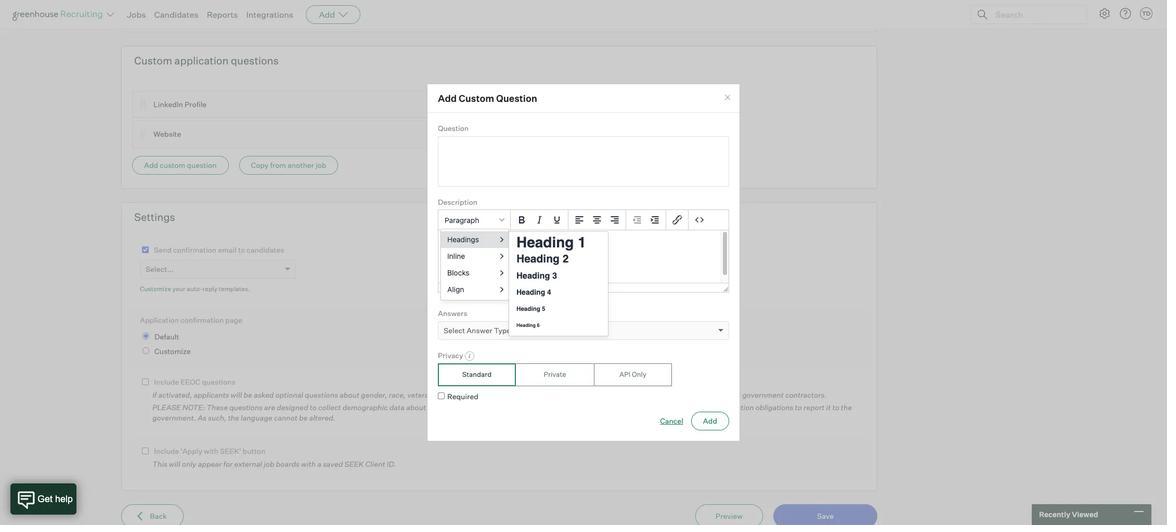 Task type: describe. For each thing, give the bounding box(es) containing it.
your
[[172, 285, 185, 293]]

auto-
[[187, 285, 203, 293]]

required
[[571, 403, 600, 412]]

6
[[537, 323, 540, 328]]

confirmation for application
[[181, 316, 224, 324]]

jobs
[[127, 9, 146, 20]]

from
[[270, 161, 286, 169]]

to up the that
[[507, 390, 513, 399]]

with up cancel
[[679, 403, 693, 412]]

end month
[[143, 6, 178, 15]]

td button
[[1138, 5, 1155, 22]]

for inside include eeoc questions if activated, applicants will be asked optional questions about gender, race, veteran, and disability status to comply with certain eeoc reporting requirements applicable to us government contractors. please note: these questions are designed to collect demographic data about applicants in the format that is specifically required for federal contractors with affirmative action obligations to report it to the government. as such, the language cannot be altered.
[[602, 403, 611, 412]]

back button
[[121, 505, 184, 525]]

3 toolbar from the left
[[626, 210, 666, 231]]

saved
[[323, 460, 343, 468]]

designed
[[277, 403, 308, 412]]

as
[[198, 413, 206, 422]]

private option
[[516, 364, 594, 386]]

custom
[[160, 161, 185, 169]]

specifically
[[532, 403, 570, 412]]

heading for 6
[[516, 323, 536, 328]]

comply
[[515, 390, 540, 399]]

race,
[[389, 390, 406, 399]]

1 horizontal spatial the
[[472, 403, 483, 412]]

external
[[234, 460, 262, 468]]

questions up 'collect'
[[305, 390, 338, 399]]

for inside include 'apply with seek' button this will only appear for external job boards with a saved seek client id.
[[223, 460, 233, 468]]

include eeoc questions if activated, applicants will be asked optional questions about gender, race, veteran, and disability status to comply with certain eeoc reporting requirements applicable to us government contractors. please note: these questions are designed to collect demographic data about applicants in the format that is specifically required for federal contractors with affirmative action obligations to report it to the government. as such, the language cannot be altered.
[[152, 378, 852, 422]]

a
[[317, 460, 321, 468]]

to up altered.
[[310, 403, 317, 412]]

select...
[[146, 265, 174, 274]]

Search text field
[[993, 7, 1077, 22]]

answers
[[438, 309, 467, 318]]

candidates
[[154, 9, 199, 20]]

copy from another job
[[251, 161, 326, 169]]

paragraph
[[445, 216, 479, 225]]

copy from another job button
[[239, 156, 338, 175]]

cannot
[[274, 413, 298, 422]]

1 horizontal spatial applicants
[[427, 403, 463, 412]]

website
[[153, 130, 181, 139]]

reply
[[203, 285, 217, 293]]

demographic
[[342, 403, 388, 412]]

email
[[218, 245, 237, 254]]

heading 4
[[516, 288, 551, 297]]

seek'
[[220, 447, 241, 456]]

5
[[542, 305, 545, 313]]

us
[[731, 390, 741, 399]]

that
[[509, 403, 523, 412]]

candidates link
[[154, 9, 199, 20]]

job inside include 'apply with seek' button this will only appear for external job boards with a saved seek client id.
[[264, 460, 274, 468]]

status
[[484, 390, 505, 399]]

0 horizontal spatial the
[[228, 413, 239, 422]]

heading 5
[[516, 305, 545, 313]]

paragraph group
[[438, 210, 729, 231]]

to down contractors.
[[795, 403, 802, 412]]

0 vertical spatial be
[[244, 390, 252, 399]]

requirements
[[638, 390, 684, 399]]

preview button
[[695, 505, 763, 525]]

with up appear
[[204, 447, 218, 456]]

add custom question
[[438, 92, 537, 104]]

select
[[444, 326, 465, 335]]

resize image
[[724, 287, 729, 292]]

blocks menu item
[[441, 265, 509, 282]]

1 vertical spatial be
[[299, 413, 308, 422]]

customize link
[[140, 285, 171, 293]]

questions up language
[[229, 403, 263, 412]]

month
[[157, 6, 178, 15]]

inline
[[447, 252, 465, 261]]

1 vertical spatial about
[[406, 403, 426, 412]]

altered.
[[309, 413, 335, 422]]

reporting
[[605, 390, 636, 399]]

customize for customize
[[154, 347, 191, 356]]

api only option
[[594, 364, 672, 386]]

3 heading from the top
[[516, 271, 550, 281]]

certain
[[558, 390, 582, 399]]

asked
[[254, 390, 274, 399]]

button
[[243, 447, 265, 456]]

td button
[[1140, 7, 1153, 20]]

Required checkbox
[[438, 393, 445, 399]]

to right email
[[238, 245, 245, 254]]

reports
[[207, 9, 238, 20]]

application
[[174, 54, 229, 67]]

heading 6
[[516, 323, 540, 328]]

end
[[143, 6, 156, 15]]

description
[[438, 198, 477, 206]]

add custom question
[[144, 161, 217, 169]]

cancel
[[660, 417, 683, 426]]

0 vertical spatial custom
[[134, 54, 172, 67]]

0 horizontal spatial applicants
[[194, 390, 229, 399]]

copy
[[251, 161, 269, 169]]

answer
[[467, 326, 492, 335]]

question
[[187, 161, 217, 169]]

government
[[742, 390, 784, 399]]

4
[[547, 288, 551, 297]]

required
[[447, 392, 478, 401]]

api only
[[619, 370, 647, 379]]

if
[[152, 390, 157, 399]]

with up specifically
[[542, 390, 556, 399]]

add custom question dialog
[[427, 84, 740, 442]]



Task type: locate. For each thing, give the bounding box(es) containing it.
1 horizontal spatial question
[[496, 92, 537, 104]]

save
[[817, 512, 834, 521]]

be down designed
[[299, 413, 308, 422]]

job left boards at the left bottom of page
[[264, 460, 274, 468]]

headings
[[447, 235, 479, 244]]

greenhouse recruiting image
[[12, 8, 106, 21]]

be left asked
[[244, 390, 252, 399]]

1 vertical spatial custom
[[459, 92, 494, 104]]

standard option
[[438, 364, 516, 386]]

format
[[485, 403, 508, 412]]

1 vertical spatial eeoc
[[583, 390, 603, 399]]

select answer type
[[444, 326, 511, 335]]

will inside include 'apply with seek' button this will only appear for external job boards with a saved seek client id.
[[169, 460, 180, 468]]

1 horizontal spatial be
[[299, 413, 308, 422]]

none text field inside add custom question dialog
[[438, 136, 729, 187]]

disability
[[451, 390, 482, 399]]

0 vertical spatial about
[[340, 390, 359, 399]]

2
[[563, 253, 569, 265]]

about up demographic
[[340, 390, 359, 399]]

integrations
[[246, 9, 293, 20]]

include for include 'apply with seek' button this will only appear for external job boards with a saved seek client id.
[[154, 447, 179, 456]]

with left a
[[301, 460, 316, 468]]

type
[[494, 326, 511, 335]]

include up activated,
[[154, 378, 179, 387]]

in
[[464, 403, 471, 412]]

job
[[316, 161, 326, 169], [264, 460, 274, 468]]

integrations link
[[246, 9, 293, 20]]

send confirmation email to candidates
[[154, 245, 284, 254]]

activated,
[[158, 390, 192, 399]]

affirmative
[[695, 403, 731, 412]]

1 horizontal spatial job
[[316, 161, 326, 169]]

None checkbox
[[142, 246, 149, 253]]

questions up these
[[202, 378, 235, 387]]

1 horizontal spatial custom
[[459, 92, 494, 104]]

linkedin profile
[[153, 100, 207, 109]]

viewed
[[1072, 510, 1098, 519]]

include inside include eeoc questions if activated, applicants will be asked optional questions about gender, race, veteran, and disability status to comply with certain eeoc reporting requirements applicable to us government contractors. please note: these questions are designed to collect demographic data about applicants in the format that is specifically required for federal contractors with affirmative action obligations to report it to the government. as such, the language cannot be altered.
[[154, 378, 179, 387]]

blocks
[[447, 269, 469, 277]]

0 horizontal spatial custom
[[134, 54, 172, 67]]

1 toolbar from the left
[[511, 210, 569, 231]]

include up this at the left bottom of page
[[154, 447, 179, 456]]

will for only
[[169, 460, 180, 468]]

0 vertical spatial include
[[154, 378, 179, 387]]

this
[[152, 460, 167, 468]]

0 vertical spatial confirmation
[[173, 245, 216, 254]]

cancel link
[[660, 416, 683, 427]]

1 vertical spatial job
[[264, 460, 274, 468]]

obligations
[[756, 403, 793, 412]]

report
[[804, 403, 825, 412]]

align
[[447, 285, 464, 294]]

gender,
[[361, 390, 387, 399]]

confirmation left page at left
[[181, 316, 224, 324]]

4 heading from the top
[[516, 288, 545, 297]]

2 toolbar from the left
[[569, 210, 626, 231]]

candidates
[[247, 245, 284, 254]]

2 heading from the top
[[516, 253, 560, 265]]

questions
[[231, 54, 279, 67], [202, 378, 235, 387], [305, 390, 338, 399], [229, 403, 263, 412]]

0 vertical spatial for
[[602, 403, 611, 412]]

the right in
[[472, 403, 483, 412]]

will
[[231, 390, 242, 399], [169, 460, 180, 468]]

reports link
[[207, 9, 238, 20]]

save button
[[773, 505, 877, 525]]

question
[[496, 92, 537, 104], [438, 124, 469, 133]]

heading for 1
[[516, 234, 574, 251]]

will for be
[[231, 390, 242, 399]]

about
[[340, 390, 359, 399], [406, 403, 426, 412]]

0 horizontal spatial be
[[244, 390, 252, 399]]

applicants down required checkbox
[[427, 403, 463, 412]]

0 vertical spatial question
[[496, 92, 537, 104]]

1 horizontal spatial eeoc
[[583, 390, 603, 399]]

2 include from the top
[[154, 447, 179, 456]]

settings
[[134, 210, 175, 223]]

job right another
[[316, 161, 326, 169]]

1 vertical spatial include
[[154, 447, 179, 456]]

None radio
[[143, 347, 149, 354]]

customize down 'default'
[[154, 347, 191, 356]]

recently
[[1039, 510, 1070, 519]]

contractors
[[638, 403, 677, 412]]

close image
[[724, 93, 732, 102]]

0 horizontal spatial for
[[223, 460, 233, 468]]

contractors.
[[785, 390, 827, 399]]

1 horizontal spatial about
[[406, 403, 426, 412]]

customize for customize your auto-reply templates.
[[140, 285, 171, 293]]

heading
[[516, 234, 574, 251], [516, 253, 560, 265], [516, 271, 550, 281], [516, 288, 545, 297], [516, 305, 540, 313], [516, 323, 536, 328]]

1 vertical spatial for
[[223, 460, 233, 468]]

the right "such,"
[[228, 413, 239, 422]]

1 vertical spatial question
[[438, 124, 469, 133]]

1 vertical spatial applicants
[[427, 403, 463, 412]]

1 heading from the top
[[516, 234, 574, 251]]

0 horizontal spatial about
[[340, 390, 359, 399]]

0 vertical spatial job
[[316, 161, 326, 169]]

add inside popup button
[[319, 9, 335, 20]]

heading left 6
[[516, 323, 536, 328]]

custom inside dialog
[[459, 92, 494, 104]]

0 horizontal spatial job
[[264, 460, 274, 468]]

include 'apply with seek' button this will only appear for external job boards with a saved seek client id.
[[152, 447, 396, 468]]

confirmation for send
[[173, 245, 216, 254]]

td
[[1142, 10, 1151, 17]]

applicants up these
[[194, 390, 229, 399]]

2 horizontal spatial the
[[841, 403, 852, 412]]

align menu item
[[441, 282, 509, 298]]

optional
[[275, 390, 303, 399]]

for left federal
[[602, 403, 611, 412]]

inline menu item
[[441, 248, 509, 265]]

configure image
[[1099, 7, 1111, 20]]

only
[[182, 460, 196, 468]]

will left asked
[[231, 390, 242, 399]]

job inside copy from another job button
[[316, 161, 326, 169]]

heading for 5
[[516, 305, 540, 313]]

about down veteran,
[[406, 403, 426, 412]]

0 vertical spatial customize
[[140, 285, 171, 293]]

templates.
[[219, 285, 250, 293]]

1 vertical spatial will
[[169, 460, 180, 468]]

be
[[244, 390, 252, 399], [299, 413, 308, 422]]

1 include from the top
[[154, 378, 179, 387]]

eeoc up required
[[583, 390, 603, 399]]

toolbar
[[511, 210, 569, 231], [569, 210, 626, 231], [626, 210, 666, 231]]

confirmation right send
[[173, 245, 216, 254]]

to left us at the bottom right of the page
[[722, 390, 729, 399]]

data
[[389, 403, 405, 412]]

veteran,
[[407, 390, 435, 399]]

applicants
[[194, 390, 229, 399], [427, 403, 463, 412]]

heading up heading 5
[[516, 288, 545, 297]]

api
[[619, 370, 631, 379]]

0 vertical spatial will
[[231, 390, 242, 399]]

privacy
[[438, 351, 463, 360]]

navigation
[[443, 284, 720, 292]]

add button
[[306, 5, 361, 24]]

eeoc up activated,
[[181, 378, 200, 387]]

5 heading from the top
[[516, 305, 540, 313]]

back
[[150, 512, 167, 521]]

0 horizontal spatial eeoc
[[181, 378, 200, 387]]

include inside include 'apply with seek' button this will only appear for external job boards with a saved seek client id.
[[154, 447, 179, 456]]

include for include eeoc questions if activated, applicants will be asked optional questions about gender, race, veteran, and disability status to comply with certain eeoc reporting requirements applicable to us government contractors. please note: these questions are designed to collect demographic data about applicants in the format that is specifically required for federal contractors with affirmative action obligations to report it to the government. as such, the language cannot be altered.
[[154, 378, 179, 387]]

1
[[578, 234, 586, 251]]

the right it
[[841, 403, 852, 412]]

another
[[288, 161, 314, 169]]

None checkbox
[[142, 379, 149, 386], [142, 448, 149, 455], [142, 379, 149, 386], [142, 448, 149, 455]]

send
[[154, 245, 172, 254]]

preview
[[716, 512, 743, 521]]

1 vertical spatial customize
[[154, 347, 191, 356]]

to right it
[[832, 403, 839, 412]]

heading up 3
[[516, 253, 560, 265]]

None radio
[[143, 333, 149, 340]]

government.
[[152, 413, 196, 422]]

client
[[365, 460, 385, 468]]

heading for 4
[[516, 288, 545, 297]]

0 horizontal spatial will
[[169, 460, 180, 468]]

0 vertical spatial applicants
[[194, 390, 229, 399]]

1 horizontal spatial for
[[602, 403, 611, 412]]

0 horizontal spatial question
[[438, 124, 469, 133]]

application
[[140, 316, 179, 324]]

for
[[602, 403, 611, 412], [223, 460, 233, 468]]

private
[[544, 370, 566, 379]]

heading up 2
[[516, 234, 574, 251]]

profile
[[185, 100, 207, 109]]

will inside include eeoc questions if activated, applicants will be asked optional questions about gender, race, veteran, and disability status to comply with certain eeoc reporting requirements applicable to us government contractors. please note: these questions are designed to collect demographic data about applicants in the format that is specifically required for federal contractors with affirmative action obligations to report it to the government. as such, the language cannot be altered.
[[231, 390, 242, 399]]

1 vertical spatial confirmation
[[181, 316, 224, 324]]

None text field
[[438, 136, 729, 187]]

navigation inside add custom question dialog
[[443, 284, 720, 292]]

customize down select...
[[140, 285, 171, 293]]

heading up heading 4
[[516, 271, 550, 281]]

6 heading from the top
[[516, 323, 536, 328]]

add custom question button
[[132, 156, 229, 175]]

such,
[[208, 413, 226, 422]]

boards
[[276, 460, 300, 468]]

the
[[472, 403, 483, 412], [841, 403, 852, 412], [228, 413, 239, 422]]

add
[[319, 9, 335, 20], [438, 92, 457, 104], [144, 161, 158, 169], [703, 417, 717, 426]]

1 horizontal spatial will
[[231, 390, 242, 399]]

action
[[733, 403, 754, 412]]

heading left 5
[[516, 305, 540, 313]]

page
[[225, 316, 242, 324]]

0 vertical spatial eeoc
[[181, 378, 200, 387]]

headings menu item
[[441, 232, 509, 248]]

jobs link
[[127, 9, 146, 20]]

customize your auto-reply templates.
[[140, 285, 250, 293]]

will left only
[[169, 460, 180, 468]]

custom application questions
[[134, 54, 279, 67]]

for down seek'
[[223, 460, 233, 468]]

id.
[[387, 460, 396, 468]]

questions down integrations link
[[231, 54, 279, 67]]

default
[[154, 332, 179, 341]]

application confirmation page
[[140, 316, 242, 324]]

these
[[207, 403, 228, 412]]



Task type: vqa. For each thing, say whether or not it's contained in the screenshot.
quickly.
no



